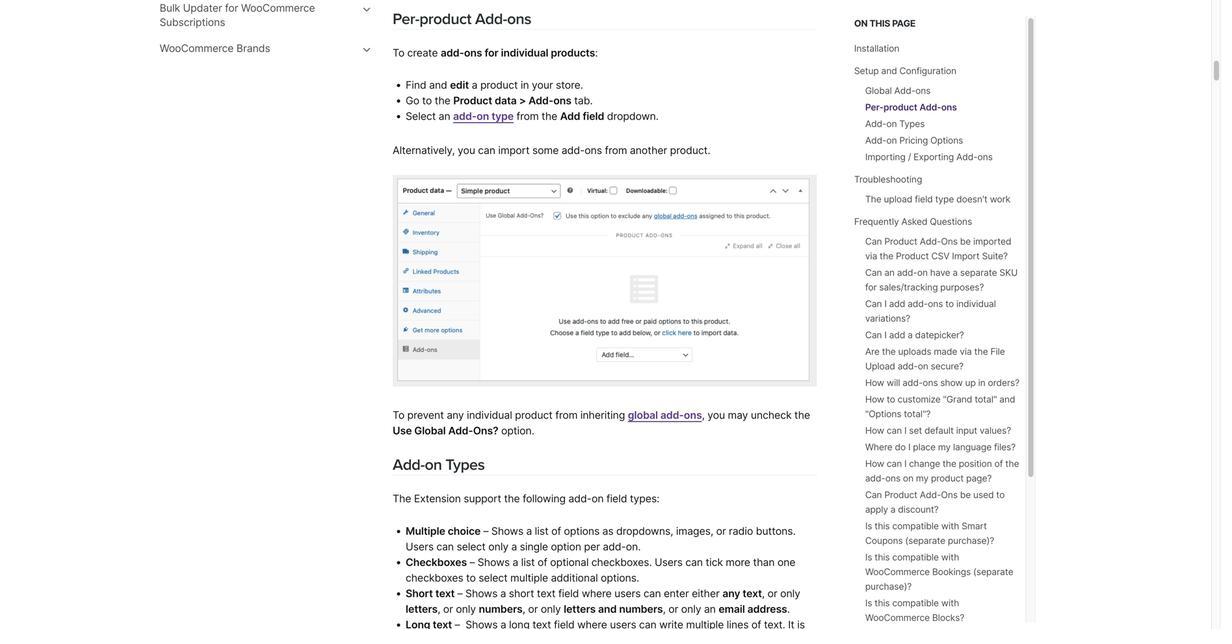 Task type: vqa. For each thing, say whether or not it's contained in the screenshot.
checkbox
no



Task type: locate. For each thing, give the bounding box(es) containing it.
and inside can product add-ons be imported via the product csv import suite? can an add-on have a separate sku for sales/tracking purposes? can i add add-ons to individual variations? can i add a datepicker? are the uploads made via the file upload add-on secure? how will add-ons show up in orders? how to customize "grand total" and "options total"? how can i set default input values? where do i place my language files? how can i change the position of the add-ons on my product page? can product add-ons be used to apply a discount? is this compatible with smart coupons (separate purchase)? is this compatible with woocommerce bookings (separate purchase)? is this compatible with woocommerce blocks?
[[1000, 394, 1016, 405]]

blocks?
[[933, 613, 965, 624]]

shows
[[492, 525, 524, 538], [478, 557, 510, 569], [466, 588, 498, 601]]

shows up the "short"
[[478, 557, 510, 569]]

a right edit in the left of the page
[[472, 79, 478, 92]]

2 to from the top
[[393, 409, 405, 422]]

doesn't
[[957, 194, 988, 205]]

product inside can product add-ons be imported via the product csv import suite? can an add-on have a separate sku for sales/tracking purposes? can i add add-ons to individual variations? can i add a datepicker? are the uploads made via the file upload add-on secure? how will add-ons show up in orders? how to customize "grand total" and "options total"? how can i set default input values? where do i place my language files? how can i change the position of the add-ons on my product page? can product add-ons be used to apply a discount? is this compatible with smart coupons (separate purchase)? is this compatible with woocommerce bookings (separate purchase)? is this compatible with woocommerce blocks?
[[932, 473, 964, 484]]

the for the upload field type doesn't work
[[866, 194, 882, 205]]

1 horizontal spatial types
[[900, 118, 925, 129]]

to up use
[[393, 409, 405, 422]]

of for – shows a list of optional checkboxes. users can tick more than one checkboxes to select multiple additional options.
[[538, 557, 548, 569]]

list for single
[[535, 525, 549, 538]]

1 horizontal spatial numbers
[[620, 604, 663, 616]]

text down multiple
[[537, 588, 556, 601]]

can down 'frequently'
[[866, 236, 883, 247]]

0 horizontal spatial add-on types link
[[393, 456, 485, 475]]

can left 'tick'
[[686, 557, 703, 569]]

global inside to prevent any individual product from inheriting global add-ons , you may uncheck the use global add-ons? option.
[[415, 425, 446, 437]]

0 vertical spatial an
[[439, 110, 451, 123]]

position
[[960, 459, 993, 470]]

to
[[393, 46, 405, 59], [393, 409, 405, 422]]

sku
[[1000, 267, 1018, 278]]

woocommerce
[[241, 2, 315, 14], [160, 42, 234, 55], [866, 567, 930, 578], [866, 613, 930, 624]]

1 vertical spatial from
[[605, 144, 628, 157]]

an inside "short text – shows a short text field where users can enter either any text , or only letters , or only numbers , or only letters and numbers , or only an email address ."
[[705, 604, 716, 616]]

optional
[[551, 557, 589, 569]]

in inside can product add-ons be imported via the product csv import suite? can an add-on have a separate sku for sales/tracking purposes? can i add add-ons to individual variations? can i add a datepicker? are the uploads made via the file upload add-on secure? how will add-ons show up in orders? how to customize "grand total" and "options total"? how can i set default input values? where do i place my language files? how can i change the position of the add-ons on my product page? can product add-ons be used to apply a discount? is this compatible with smart coupons (separate purchase)? is this compatible with woocommerce bookings (separate purchase)? is this compatible with woocommerce blocks?
[[979, 378, 986, 389]]

is this compatible with woocommerce bookings (separate purchase)? link
[[866, 552, 1014, 593]]

for right updater at the top left
[[225, 2, 238, 14]]

any up email at the right of the page
[[723, 588, 741, 601]]

an inside find and edit a product in your store. go to the product data > add-ons tab. select an add-on type from the add field dropdown.
[[439, 110, 451, 123]]

how up where
[[866, 426, 885, 437]]

of inside can product add-ons be imported via the product csv import suite? can an add-on have a separate sku for sales/tracking purposes? can i add add-ons to individual variations? can i add a datepicker? are the uploads made via the file upload add-on secure? how will add-ons show up in orders? how to customize "grand total" and "options total"? how can i set default input values? where do i place my language files? how can i change the position of the add-ons on my product page? can product add-ons be used to apply a discount? is this compatible with smart coupons (separate purchase)? is this compatible with woocommerce bookings (separate purchase)? is this compatible with woocommerce blocks?
[[995, 459, 1004, 470]]

1 vertical spatial with
[[942, 552, 960, 563]]

1 horizontal spatial global
[[866, 85, 892, 96]]

1 horizontal spatial the
[[866, 194, 882, 205]]

list inside – shows a list of options as dropdowns, images, or radio buttons. users can select only a single option per add-on.
[[535, 525, 549, 538]]

may
[[728, 409, 749, 422]]

0 horizontal spatial for
[[225, 2, 238, 14]]

2 vertical spatial individual
[[467, 409, 513, 422]]

page
[[893, 18, 916, 29]]

1 vertical spatial the
[[393, 493, 412, 506]]

additional
[[551, 572, 598, 585]]

coupons
[[866, 536, 903, 547]]

0 horizontal spatial type
[[492, 110, 514, 123]]

woocommerce inside woocommerce brands link
[[160, 42, 234, 55]]

and down where
[[599, 604, 617, 616]]

"options
[[866, 409, 902, 420]]

2 horizontal spatial for
[[866, 282, 877, 293]]

,
[[702, 409, 705, 422], [763, 588, 765, 601], [438, 604, 441, 616], [523, 604, 526, 616], [663, 604, 666, 616]]

1 horizontal spatial in
[[979, 378, 986, 389]]

of for – shows a list of options as dropdowns, images, or radio buttons. users can select only a single option per add-on.
[[552, 525, 561, 538]]

imported
[[974, 236, 1012, 247]]

0 horizontal spatial letters
[[406, 604, 438, 616]]

purposes?
[[941, 282, 985, 293]]

1 vertical spatial compatible
[[893, 552, 940, 563]]

field
[[583, 110, 605, 123], [915, 194, 933, 205], [607, 493, 628, 506], [559, 588, 579, 601]]

2 compatible from the top
[[893, 552, 940, 563]]

buttons.
[[756, 525, 796, 538]]

ons left may
[[684, 409, 702, 422]]

per-product add-ons link up to create add-ons for individual products :
[[393, 10, 532, 28]]

1 horizontal spatial text
[[537, 588, 556, 601]]

support
[[464, 493, 502, 506]]

uncheck
[[751, 409, 792, 422]]

1 vertical spatial purchase)?
[[866, 582, 912, 593]]

2 vertical spatial with
[[942, 598, 960, 609]]

language
[[954, 442, 992, 453]]

to inside to prevent any individual product from inheriting global add-ons , you may uncheck the use global add-ons? option.
[[393, 409, 405, 422]]

ons up customize
[[923, 378, 939, 389]]

0 vertical spatial add-on types link
[[866, 118, 925, 129]]

add- down edit in the left of the page
[[453, 110, 477, 123]]

1 vertical spatial (separate
[[974, 567, 1014, 578]]

2 numbers from the left
[[620, 604, 663, 616]]

3 text from the left
[[743, 588, 763, 601]]

5 can from the top
[[866, 490, 883, 501]]

file
[[991, 346, 1006, 358]]

an up 'sales/tracking'
[[885, 267, 895, 278]]

dropdown.
[[607, 110, 659, 123]]

1 horizontal spatial you
[[708, 409, 726, 422]]

an right select
[[439, 110, 451, 123]]

2 horizontal spatial of
[[995, 459, 1004, 470]]

installation
[[855, 43, 900, 54]]

product up data
[[481, 79, 518, 92]]

1 vertical spatial for
[[485, 46, 499, 59]]

2 vertical spatial compatible
[[893, 598, 940, 609]]

types up 'pricing'
[[900, 118, 925, 129]]

2 vertical spatial from
[[556, 409, 578, 422]]

field inside find and edit a product in your store. go to the product data > add-ons tab. select an add-on type from the add field dropdown.
[[583, 110, 605, 123]]

0 horizontal spatial users
[[406, 541, 434, 554]]

0 vertical spatial add
[[890, 299, 906, 310]]

0 horizontal spatial per-product add-ons link
[[393, 10, 532, 28]]

0 vertical spatial from
[[517, 110, 539, 123]]

0 horizontal spatial the
[[393, 493, 412, 506]]

of down single
[[538, 557, 548, 569]]

0 vertical spatial per-product add-ons link
[[393, 10, 532, 28]]

individual inside to prevent any individual product from inheriting global add-ons , you may uncheck the use global add-ons? option.
[[467, 409, 513, 422]]

1 vertical spatial of
[[552, 525, 561, 538]]

1 vertical spatial to
[[393, 409, 405, 422]]

2 can from the top
[[866, 267, 883, 278]]

the upload field type doesn't work
[[866, 194, 1011, 205]]

to right checkboxes
[[466, 572, 476, 585]]

how can i change the position of the add-ons on my product page? link
[[866, 459, 1020, 484]]

be up import
[[961, 236, 972, 247]]

/
[[909, 152, 912, 163]]

do
[[896, 442, 906, 453]]

, left may
[[702, 409, 705, 422]]

your
[[532, 79, 553, 92]]

4 how from the top
[[866, 459, 885, 470]]

1 vertical spatial per-
[[866, 102, 884, 113]]

users inside – shows a list of options as dropdowns, images, or radio buttons. users can select only a single option per add-on.
[[406, 541, 434, 554]]

a inside find and edit a product in your store. go to the product data > add-ons tab. select an add-on type from the add field dropdown.
[[472, 79, 478, 92]]

field down additional
[[559, 588, 579, 601]]

.
[[788, 604, 791, 616]]

types inside global add-ons per-product add-ons add-on types add-on pricing options importing / exporting add-ons
[[900, 118, 925, 129]]

product down frequently asked questions link on the right
[[885, 236, 918, 247]]

to for to create add-ons for individual products :
[[393, 46, 405, 59]]

an
[[439, 110, 451, 123], [885, 267, 895, 278], [705, 604, 716, 616]]

shows inside – shows a list of options as dropdowns, images, or radio buttons. users can select only a single option per add-on.
[[492, 525, 524, 538]]

1 horizontal spatial an
[[705, 604, 716, 616]]

via down 'frequently'
[[866, 251, 878, 262]]

add-on types
[[393, 456, 485, 475]]

1 vertical spatial individual
[[957, 299, 997, 310]]

how down upload
[[866, 378, 885, 389]]

add-on types link up extension
[[393, 456, 485, 475]]

1 horizontal spatial (separate
[[974, 567, 1014, 578]]

discount?
[[899, 505, 939, 516]]

list up single
[[535, 525, 549, 538]]

option
[[551, 541, 582, 554]]

1 horizontal spatial for
[[485, 46, 499, 59]]

3 is from the top
[[866, 598, 873, 609]]

email
[[719, 604, 745, 616]]

product up create
[[420, 10, 472, 28]]

letters down where
[[564, 604, 596, 616]]

to
[[422, 94, 432, 107], [946, 299, 955, 310], [887, 394, 896, 405], [997, 490, 1005, 501], [466, 572, 476, 585]]

csv
[[932, 251, 950, 262]]

– inside – shows a list of optional checkboxes. users can tick more than one checkboxes to select multiple additional options.
[[470, 557, 475, 569]]

with left smart
[[942, 521, 960, 532]]

in right up
[[979, 378, 986, 389]]

via right made
[[961, 346, 973, 358]]

2 ons from the top
[[942, 490, 958, 501]]

be left used
[[961, 490, 972, 501]]

individual
[[501, 46, 549, 59], [957, 299, 997, 310], [467, 409, 513, 422]]

1 horizontal spatial letters
[[564, 604, 596, 616]]

1 vertical spatial is
[[866, 552, 873, 563]]

1 horizontal spatial purchase)?
[[948, 536, 995, 547]]

secure?
[[931, 361, 964, 372]]

only down multiple
[[541, 604, 561, 616]]

1 horizontal spatial –
[[470, 557, 475, 569]]

can an add-on have a separate sku for sales/tracking purposes? link
[[866, 267, 1018, 293]]

a right apply
[[891, 505, 896, 516]]

to down purposes? at the right of the page
[[946, 299, 955, 310]]

of up option
[[552, 525, 561, 538]]

or
[[717, 525, 727, 538], [768, 588, 778, 601], [444, 604, 453, 616], [529, 604, 538, 616], [669, 604, 679, 616]]

add-on type link
[[453, 110, 514, 123]]

can product add-ons be used to apply a discount? link
[[866, 490, 1005, 516]]

, up address
[[763, 588, 765, 601]]

can up variations?
[[866, 299, 883, 310]]

product up can product add-ons be used to apply a discount? link
[[932, 473, 964, 484]]

choice
[[448, 525, 481, 538]]

0 vertical spatial via
[[866, 251, 878, 262]]

1 horizontal spatial my
[[939, 442, 951, 453]]

0 horizontal spatial an
[[439, 110, 451, 123]]

troubleshooting
[[855, 174, 923, 185]]

1 vertical spatial in
[[979, 378, 986, 389]]

how up "options
[[866, 394, 885, 405]]

2 vertical spatial of
[[538, 557, 548, 569]]

the down edit in the left of the page
[[435, 94, 451, 107]]

ons down 'how can i change the position of the add-ons on my product page?' link
[[942, 490, 958, 501]]

as
[[603, 525, 614, 538]]

the
[[435, 94, 451, 107], [542, 110, 558, 123], [880, 251, 894, 262], [883, 346, 896, 358], [975, 346, 989, 358], [795, 409, 811, 422], [943, 459, 957, 470], [1006, 459, 1020, 470], [504, 493, 520, 506]]

0 vertical spatial ons
[[942, 236, 958, 247]]

per- inside global add-ons per-product add-ons add-on types add-on pricing options importing / exporting add-ons
[[866, 102, 884, 113]]

0 horizontal spatial in
[[521, 79, 529, 92]]

1 horizontal spatial via
[[961, 346, 973, 358]]

upload
[[866, 361, 896, 372]]

ons up the csv
[[942, 236, 958, 247]]

address
[[748, 604, 788, 616]]

and inside "short text – shows a short text field where users can enter either any text , or only letters , or only numbers , or only letters and numbers , or only an email address ."
[[599, 604, 617, 616]]

product inside to prevent any individual product from inheriting global add-ons , you may uncheck the use global add-ons? option.
[[515, 409, 553, 422]]

0 horizontal spatial text
[[436, 588, 455, 601]]

orders?
[[989, 378, 1020, 389]]

images,
[[677, 525, 714, 538]]

0 horizontal spatial –
[[458, 588, 463, 601]]

1 vertical spatial per-product add-ons link
[[866, 102, 958, 113]]

short
[[509, 588, 535, 601]]

only down checkboxes
[[456, 604, 476, 616]]

0 vertical spatial shows
[[492, 525, 524, 538]]

from down ">"
[[517, 110, 539, 123]]

ons
[[507, 10, 532, 28], [464, 46, 483, 59], [916, 85, 931, 96], [554, 94, 572, 107], [942, 102, 958, 113], [585, 144, 602, 157], [978, 152, 993, 163], [929, 299, 944, 310], [923, 378, 939, 389], [684, 409, 702, 422], [886, 473, 901, 484]]

add- inside to prevent any individual product from inheriting global add-ons , you may uncheck the use global add-ons? option.
[[449, 425, 473, 437]]

on inside find and edit a product in your store. go to the product data > add-ons tab. select an add-on type from the add field dropdown.
[[477, 110, 489, 123]]

to left create
[[393, 46, 405, 59]]

text
[[436, 588, 455, 601], [537, 588, 556, 601], [743, 588, 763, 601]]

2 horizontal spatial –
[[484, 525, 489, 538]]

1 vertical spatial add-on types link
[[393, 456, 485, 475]]

only up the . at the right bottom of page
[[781, 588, 801, 601]]

global down setup
[[866, 85, 892, 96]]

import
[[499, 144, 530, 157]]

product up "discount?"
[[885, 490, 918, 501]]

per- up create
[[393, 10, 420, 28]]

on
[[855, 18, 868, 29]]

0 vertical spatial you
[[458, 144, 476, 157]]

1 vertical spatial –
[[470, 557, 475, 569]]

list inside – shows a list of optional checkboxes. users can tick more than one checkboxes to select multiple additional options.
[[521, 557, 535, 569]]

2 vertical spatial shows
[[466, 588, 498, 601]]

0 vertical spatial in
[[521, 79, 529, 92]]

– inside – shows a list of options as dropdowns, images, or radio buttons. users can select only a single option per add-on.
[[484, 525, 489, 538]]

– for multiple choice
[[484, 525, 489, 538]]

edit
[[450, 79, 469, 92]]

0 horizontal spatial of
[[538, 557, 548, 569]]

2 vertical spatial –
[[458, 588, 463, 601]]

0 horizontal spatial any
[[447, 409, 464, 422]]

1 vertical spatial ons
[[942, 490, 958, 501]]

with up blocks? at the bottom right of the page
[[942, 598, 960, 609]]

add- right create
[[441, 46, 464, 59]]

1 can from the top
[[866, 236, 883, 247]]

for down per-product add-ons
[[485, 46, 499, 59]]

0 vertical spatial global
[[866, 85, 892, 96]]

0 vertical spatial per-
[[393, 10, 420, 28]]

0 vertical spatial of
[[995, 459, 1004, 470]]

purchase)? up is this compatible with woocommerce blocks? link
[[866, 582, 912, 593]]

checkboxes
[[406, 572, 464, 585]]

purchase)? down smart
[[948, 536, 995, 547]]

shows for only
[[492, 525, 524, 538]]

1 add from the top
[[890, 299, 906, 310]]

1 numbers from the left
[[479, 604, 523, 616]]

can up 'sales/tracking'
[[866, 267, 883, 278]]

select
[[457, 541, 486, 554], [479, 572, 508, 585]]

bulk
[[160, 2, 180, 14]]

1 vertical spatial list
[[521, 557, 535, 569]]

1 text from the left
[[436, 588, 455, 601]]

0 vertical spatial compatible
[[893, 521, 940, 532]]

in
[[521, 79, 529, 92], [979, 378, 986, 389]]

shows inside – shows a list of optional checkboxes. users can tick more than one checkboxes to select multiple additional options.
[[478, 557, 510, 569]]

0 vertical spatial the
[[866, 194, 882, 205]]

letters down short
[[406, 604, 438, 616]]

a up single
[[527, 525, 532, 538]]

ons down store.
[[554, 94, 572, 107]]

or down enter either
[[669, 604, 679, 616]]

a left the "short"
[[501, 588, 506, 601]]

text down checkboxes
[[436, 588, 455, 601]]

1 horizontal spatial of
[[552, 525, 561, 538]]

you
[[458, 144, 476, 157], [708, 409, 726, 422]]

add-on types link
[[866, 118, 925, 129], [393, 456, 485, 475]]

1 letters from the left
[[406, 604, 438, 616]]

of inside – shows a list of options as dropdowns, images, or radio buttons. users can select only a single option per add-on.
[[552, 525, 561, 538]]

with
[[942, 521, 960, 532], [942, 552, 960, 563], [942, 598, 960, 609]]

how will add-ons show up in orders? link
[[866, 378, 1020, 389]]

shows for select
[[478, 557, 510, 569]]

field down 'tab.'
[[583, 110, 605, 123]]

or left radio
[[717, 525, 727, 538]]

, inside to prevent any individual product from inheriting global add-ons , you may uncheck the use global add-ons? option.
[[702, 409, 705, 422]]

and down orders?
[[1000, 394, 1016, 405]]

1 with from the top
[[942, 521, 960, 532]]

product up option.
[[515, 409, 553, 422]]

can inside – shows a list of optional checkboxes. users can tick more than one checkboxes to select multiple additional options.
[[686, 557, 703, 569]]

1 vertical spatial you
[[708, 409, 726, 422]]

add-on pricing options link
[[866, 135, 964, 146]]

from left another
[[605, 144, 628, 157]]

0 vertical spatial type
[[492, 110, 514, 123]]

one
[[778, 557, 796, 569]]

0 vertical spatial list
[[535, 525, 549, 538]]

product.
[[671, 144, 711, 157]]

2 text from the left
[[537, 588, 556, 601]]

product inside global add-ons per-product add-ons add-on types add-on pricing options importing / exporting add-ons
[[884, 102, 918, 113]]

0 vertical spatial (separate
[[906, 536, 946, 547]]

of inside – shows a list of optional checkboxes. users can tick more than one checkboxes to select multiple additional options.
[[538, 557, 548, 569]]

any inside "short text – shows a short text field where users can enter either any text , or only letters , or only numbers , or only letters and numbers , or only an email address ."
[[723, 588, 741, 601]]

you left may
[[708, 409, 726, 422]]

text up address
[[743, 588, 763, 601]]

i
[[885, 299, 887, 310], [885, 330, 887, 341], [909, 442, 911, 453], [905, 459, 907, 470]]

, down enter either
[[663, 604, 666, 616]]

field up asked
[[915, 194, 933, 205]]

the right support at the bottom left of page
[[504, 493, 520, 506]]

product for to prevent any individual product from inheriting global add-ons , you may uncheck the use global add-ons? option.
[[515, 409, 553, 422]]

1 vertical spatial via
[[961, 346, 973, 358]]

1 vertical spatial be
[[961, 490, 972, 501]]

a inside "short text – shows a short text field where users can enter either any text , or only letters , or only numbers , or only letters and numbers , or only an email address ."
[[501, 588, 506, 601]]

woocommerce left blocks? at the bottom right of the page
[[866, 613, 930, 624]]

product for global add-ons per-product add-ons add-on types add-on pricing options importing / exporting add-ons
[[884, 102, 918, 113]]

2 vertical spatial an
[[705, 604, 716, 616]]

an left email at the right of the page
[[705, 604, 716, 616]]

0 horizontal spatial from
[[517, 110, 539, 123]]

individual down purposes? at the right of the page
[[957, 299, 997, 310]]

can up apply
[[866, 490, 883, 501]]

2 horizontal spatial an
[[885, 267, 895, 278]]

page?
[[967, 473, 992, 484]]

0 vertical spatial –
[[484, 525, 489, 538]]

the down files?
[[1006, 459, 1020, 470]]

of
[[995, 459, 1004, 470], [552, 525, 561, 538], [538, 557, 548, 569]]

global inside global add-ons per-product add-ons add-on types add-on pricing options importing / exporting add-ons
[[866, 85, 892, 96]]

inheriting
[[581, 409, 625, 422]]

product inside find and edit a product in your store. go to the product data > add-ons tab. select an add-on type from the add field dropdown.
[[481, 79, 518, 92]]

add down variations?
[[890, 330, 906, 341]]

select left multiple
[[479, 572, 508, 585]]

1 vertical spatial add
[[890, 330, 906, 341]]

where do i place my language files? link
[[866, 442, 1016, 453]]

list
[[535, 525, 549, 538], [521, 557, 535, 569]]

0 vertical spatial users
[[406, 541, 434, 554]]

0 horizontal spatial (separate
[[906, 536, 946, 547]]

in up ">"
[[521, 79, 529, 92]]

files?
[[995, 442, 1016, 453]]

uploads
[[899, 346, 932, 358]]

any inside to prevent any individual product from inheriting global add-ons , you may uncheck the use global add-ons? option.
[[447, 409, 464, 422]]

0 horizontal spatial per-
[[393, 10, 420, 28]]

type up questions
[[936, 194, 955, 205]]

individual inside can product add-ons be imported via the product csv import suite? can an add-on have a separate sku for sales/tracking purposes? can i add add-ons to individual variations? can i add a datepicker? are the uploads made via the file upload add-on secure? how will add-ons show up in orders? how to customize "grand total" and "options total"? how can i set default input values? where do i place my language files? how can i change the position of the add-ons on my product page? can product add-ons be used to apply a discount? is this compatible with smart coupons (separate purchase)? is this compatible with woocommerce bookings (separate purchase)? is this compatible with woocommerce blocks?
[[957, 299, 997, 310]]

0 vertical spatial is
[[866, 521, 873, 532]]

1 vertical spatial any
[[723, 588, 741, 601]]

can up are
[[866, 330, 883, 341]]

to up "options
[[887, 394, 896, 405]]

1 horizontal spatial type
[[936, 194, 955, 205]]

can
[[478, 144, 496, 157], [887, 459, 903, 470], [437, 541, 454, 554], [686, 557, 703, 569], [644, 588, 661, 601]]

1 to from the top
[[393, 46, 405, 59]]

3 compatible from the top
[[893, 598, 940, 609]]

0 vertical spatial any
[[447, 409, 464, 422]]

1 horizontal spatial users
[[655, 557, 683, 569]]

1 vertical spatial types
[[446, 456, 485, 475]]

0 vertical spatial be
[[961, 236, 972, 247]]

woocommerce down the coupons
[[866, 567, 930, 578]]

0 vertical spatial my
[[939, 442, 951, 453]]



Task type: describe. For each thing, give the bounding box(es) containing it.
go
[[406, 94, 420, 107]]

change
[[910, 459, 941, 470]]

users inside – shows a list of optional checkboxes. users can tick more than one checkboxes to select multiple additional options.
[[655, 557, 683, 569]]

the down where do i place my language files? link
[[943, 459, 957, 470]]

only inside – shows a list of options as dropdowns, images, or radio buttons. users can select only a single option per add-on.
[[489, 541, 509, 554]]

following
[[523, 493, 566, 506]]

configuration
[[900, 65, 957, 76]]

products
[[551, 46, 596, 59]]

users
[[615, 588, 641, 601]]

subscriptions
[[160, 16, 225, 29]]

, down checkboxes
[[438, 604, 441, 616]]

0 horizontal spatial you
[[458, 144, 476, 157]]

i right do
[[909, 442, 911, 453]]

the for the extension support the following add-on field types:
[[393, 493, 412, 506]]

up
[[966, 378, 976, 389]]

importing
[[866, 152, 906, 163]]

customize
[[898, 394, 941, 405]]

or up address
[[768, 588, 778, 601]]

shows inside "short text – shows a short text field where users can enter either any text , or only letters , or only numbers , or only letters and numbers , or only an email address ."
[[466, 588, 498, 601]]

can left 'import'
[[478, 144, 496, 157]]

"grand
[[944, 394, 973, 405]]

0 horizontal spatial via
[[866, 251, 878, 262]]

set
[[910, 426, 923, 437]]

can inside – shows a list of options as dropdowns, images, or radio buttons. users can select only a single option per add-on.
[[437, 541, 454, 554]]

another
[[630, 144, 668, 157]]

add- right some
[[562, 144, 585, 157]]

woocommerce inside bulk updater for woocommerce subscriptions
[[241, 2, 315, 14]]

i down variations?
[[885, 330, 887, 341]]

more
[[726, 557, 751, 569]]

multiple
[[406, 525, 446, 538]]

you inside to prevent any individual product from inheriting global add-ons , you may uncheck the use global add-ons? option.
[[708, 409, 726, 422]]

exporting
[[914, 152, 955, 163]]

1 is from the top
[[866, 521, 873, 532]]

ons up doesn't
[[978, 152, 993, 163]]

and up global add-ons link
[[882, 65, 898, 76]]

to right used
[[997, 490, 1005, 501]]

the down 'frequently'
[[880, 251, 894, 262]]

list for additional
[[521, 557, 535, 569]]

1 how from the top
[[866, 378, 885, 389]]

apply
[[866, 505, 889, 516]]

an inside can product add-ons be imported via the product csv import suite? can an add-on have a separate sku for sales/tracking purposes? can i add add-ons to individual variations? can i add a datepicker? are the uploads made via the file upload add-on secure? how will add-ons show up in orders? how to customize "grand total" and "options total"? how can i set default input values? where do i place my language files? how can i change the position of the add-ons on my product page? can product add-ons be used to apply a discount? is this compatible with smart coupons (separate purchase)? is this compatible with woocommerce bookings (separate purchase)? is this compatible with woocommerce blocks?
[[885, 267, 895, 278]]

or inside – shows a list of options as dropdowns, images, or radio buttons. users can select only a single option per add-on.
[[717, 525, 727, 538]]

work
[[991, 194, 1011, 205]]

2 with from the top
[[942, 552, 960, 563]]

total"?
[[905, 409, 931, 420]]

ons up to create add-ons for individual products :
[[507, 10, 532, 28]]

setup and configuration
[[855, 65, 957, 76]]

global add-ons link
[[628, 409, 702, 422]]

checkboxes.
[[592, 557, 652, 569]]

– shows a list of optional checkboxes. users can tick more than one checkboxes to select multiple additional options.
[[406, 557, 796, 585]]

ons down can an add-on have a separate sku for sales/tracking purposes? link
[[929, 299, 944, 310]]

a left single
[[512, 541, 517, 554]]

smart
[[962, 521, 988, 532]]

1 vertical spatial my
[[917, 473, 929, 484]]

woocommerce brands
[[160, 42, 270, 55]]

to prevent any individual product from inheriting global add-ons , you may uncheck the use global add-ons? option.
[[393, 409, 811, 437]]

the extension support the following add-on field types:
[[393, 493, 660, 506]]

the left file
[[975, 346, 989, 358]]

add- inside find and edit a product in your store. go to the product data > add-ons tab. select an add-on type from the add field dropdown.
[[529, 94, 554, 107]]

a up uploads
[[908, 330, 913, 341]]

the inside to prevent any individual product from inheriting global add-ons , you may uncheck the use global add-ons? option.
[[795, 409, 811, 422]]

used
[[974, 490, 995, 501]]

option.
[[502, 425, 535, 437]]

will
[[887, 378, 901, 389]]

variations?
[[866, 313, 911, 324]]

can inside can product add-ons be imported via the product csv import suite? can an add-on have a separate sku for sales/tracking purposes? can i add add-ons to individual variations? can i add a datepicker? are the uploads made via the file upload add-on secure? how will add-ons show up in orders? how to customize "grand total" and "options total"? how can i set default input values? where do i place my language files? how can i change the position of the add-ons on my product page? can product add-ons be used to apply a discount? is this compatible with smart coupons (separate purchase)? is this compatible with woocommerce bookings (separate purchase)? is this compatible with woocommerce blocks?
[[887, 459, 903, 470]]

0 vertical spatial individual
[[501, 46, 549, 59]]

2 add from the top
[[890, 330, 906, 341]]

asked
[[902, 216, 928, 227]]

can i add add-ons to individual variations? link
[[866, 299, 997, 324]]

:
[[596, 46, 598, 59]]

some
[[533, 144, 559, 157]]

0 horizontal spatial purchase)?
[[866, 582, 912, 593]]

options.
[[601, 572, 640, 585]]

on.
[[626, 541, 641, 554]]

add- inside find and edit a product in your store. go to the product data > add-ons tab. select an add-on type from the add field dropdown.
[[453, 110, 477, 123]]

short text – shows a short text field where users can enter either any text , or only letters , or only numbers , or only letters and numbers , or only an email address .
[[406, 588, 801, 616]]

2 be from the top
[[961, 490, 972, 501]]

the right are
[[883, 346, 896, 358]]

ons down configuration
[[916, 85, 931, 96]]

ons inside find and edit a product in your store. go to the product data > add-ons tab. select an add-on type from the add field dropdown.
[[554, 94, 572, 107]]

to create add-ons for individual products :
[[393, 46, 598, 59]]

add- up customize
[[903, 378, 923, 389]]

select inside – shows a list of optional checkboxes. users can tick more than one checkboxes to select multiple additional options.
[[479, 572, 508, 585]]

woocommerce brands link
[[160, 41, 362, 56]]

1 vertical spatial type
[[936, 194, 955, 205]]

field inside "short text – shows a short text field where users can enter either any text , or only letters , or only numbers , or only letters and numbers , or only an email address ."
[[559, 588, 579, 601]]

questions
[[931, 216, 973, 227]]

how to customize "grand total" and "options total"? link
[[866, 394, 1016, 420]]

ons right some
[[585, 144, 602, 157]]

i up variations?
[[885, 299, 887, 310]]

i down do
[[905, 459, 907, 470]]

use
[[393, 425, 412, 437]]

global add-ons per-product add-ons add-on types add-on pricing options importing / exporting add-ons
[[866, 85, 993, 163]]

total"
[[975, 394, 998, 405]]

place
[[914, 442, 936, 453]]

from inside find and edit a product in your store. go to the product data > add-ons tab. select an add-on type from the add field dropdown.
[[517, 110, 539, 123]]

1 ons from the top
[[942, 236, 958, 247]]

can product add-ons be imported via the product csv import suite? link
[[866, 236, 1012, 262]]

brands
[[237, 42, 270, 55]]

product for find and edit a product in your store. go to the product data > add-ons tab. select an add-on type from the add field dropdown.
[[481, 79, 518, 92]]

extension
[[414, 493, 461, 506]]

, down the "short"
[[523, 604, 526, 616]]

1 horizontal spatial add-on types link
[[866, 118, 925, 129]]

to inside – shows a list of optional checkboxes. users can tick more than one checkboxes to select multiple additional options.
[[466, 572, 476, 585]]

add- down uploads
[[898, 361, 918, 372]]

add- up 'sales/tracking'
[[898, 267, 918, 278]]

field left types:
[[607, 493, 628, 506]]

input
[[957, 426, 978, 437]]

1 compatible from the top
[[893, 521, 940, 532]]

the left add
[[542, 110, 558, 123]]

updater
[[183, 2, 222, 14]]

0 horizontal spatial types
[[446, 456, 485, 475]]

– for checkboxes
[[470, 557, 475, 569]]

frequently asked questions link
[[855, 216, 973, 227]]

type inside find and edit a product in your store. go to the product data > add-ons tab. select an add-on type from the add field dropdown.
[[492, 110, 514, 123]]

3 can from the top
[[866, 299, 883, 310]]

2 is from the top
[[866, 552, 873, 563]]

3 with from the top
[[942, 598, 960, 609]]

4 can from the top
[[866, 330, 883, 341]]

or down checkboxes
[[444, 604, 453, 616]]

for inside can product add-ons be imported via the product csv import suite? can an add-on have a separate sku for sales/tracking purposes? can i add add-ons to individual variations? can i add a datepicker? are the uploads made via the file upload add-on secure? how will add-ons show up in orders? how to customize "grand total" and "options total"? how can i set default input values? where do i place my language files? how can i change the position of the add-ons on my product page? can product add-ons be used to apply a discount? is this compatible with smart coupons (separate purchase)? is this compatible with woocommerce bookings (separate purchase)? is this compatible with woocommerce blocks?
[[866, 282, 877, 293]]

only down enter either
[[682, 604, 702, 616]]

tick
[[706, 557, 723, 569]]

product left the csv
[[897, 251, 930, 262]]

add- inside – shows a list of options as dropdowns, images, or radio buttons. users can select only a single option per add-on.
[[603, 541, 626, 554]]

a right have
[[953, 267, 958, 278]]

upload
[[884, 194, 913, 205]]

select inside – shows a list of options as dropdowns, images, or radio buttons. users can select only a single option per add-on.
[[457, 541, 486, 554]]

2 how from the top
[[866, 394, 885, 405]]

how can i set default input values? link
[[866, 426, 1012, 437]]

for inside bulk updater for woocommerce subscriptions
[[225, 2, 238, 14]]

– inside "short text – shows a short text field where users can enter either any text , or only letters , or only numbers , or only letters and numbers , or only an email address ."
[[458, 588, 463, 601]]

values?
[[980, 426, 1012, 437]]

or down the "short"
[[529, 604, 538, 616]]

types:
[[630, 493, 660, 506]]

add- up options
[[569, 493, 592, 506]]

options
[[564, 525, 600, 538]]

tab.
[[575, 94, 593, 107]]

is this compatible with woocommerce blocks? link
[[866, 598, 965, 624]]

importing / exporting add-ons link
[[866, 152, 993, 163]]

from inside to prevent any individual product from inheriting global add-ons , you may uncheck the use global add-ons? option.
[[556, 409, 578, 422]]

than
[[754, 557, 775, 569]]

options
[[931, 135, 964, 146]]

can inside "short text – shows a short text field where users can enter either any text , or only letters , or only numbers , or only letters and numbers , or only an email address ."
[[644, 588, 661, 601]]

add- inside to prevent any individual product from inheriting global add-ons , you may uncheck the use global add-ons? option.
[[661, 409, 684, 422]]

and inside find and edit a product in your store. go to the product data > add-ons tab. select an add-on type from the add field dropdown.
[[429, 79, 448, 92]]

2 horizontal spatial from
[[605, 144, 628, 157]]

where
[[866, 442, 893, 453]]

to for to prevent any individual product from inheriting global add-ons , you may uncheck the use global add-ons? option.
[[393, 409, 405, 422]]

ons down do
[[886, 473, 901, 484]]

show
[[941, 378, 963, 389]]

ons up edit in the left of the page
[[464, 46, 483, 59]]

enter either
[[664, 588, 720, 601]]

product inside find and edit a product in your store. go to the product data > add-ons tab. select an add-on type from the add field dropdown.
[[454, 94, 493, 107]]

3 how from the top
[[866, 426, 885, 437]]

data
[[495, 94, 517, 107]]

1 be from the top
[[961, 236, 972, 247]]

in inside find and edit a product in your store. go to the product data > add-ons tab. select an add-on type from the add field dropdown.
[[521, 79, 529, 92]]

find and edit a product in your store. go to the product data > add-ons tab. select an add-on type from the add field dropdown.
[[406, 79, 659, 123]]

multiple
[[511, 572, 549, 585]]

add- down 'sales/tracking'
[[908, 299, 929, 310]]

2 letters from the left
[[564, 604, 596, 616]]

0 vertical spatial purchase)?
[[948, 536, 995, 547]]

have
[[931, 267, 951, 278]]

setup
[[855, 65, 879, 76]]

ons up options
[[942, 102, 958, 113]]

add- up apply
[[866, 473, 886, 484]]

bulk updater for woocommerce subscriptions
[[160, 2, 315, 29]]

short
[[406, 588, 433, 601]]

1 horizontal spatial per-product add-ons link
[[866, 102, 958, 113]]

pricing
[[900, 135, 929, 146]]

a inside – shows a list of optional checkboxes. users can tick more than one checkboxes to select multiple additional options.
[[513, 557, 519, 569]]

to inside find and edit a product in your store. go to the product data > add-ons tab. select an add-on type from the add field dropdown.
[[422, 94, 432, 107]]

ons inside to prevent any individual product from inheriting global add-ons , you may uncheck the use global add-ons? option.
[[684, 409, 702, 422]]



